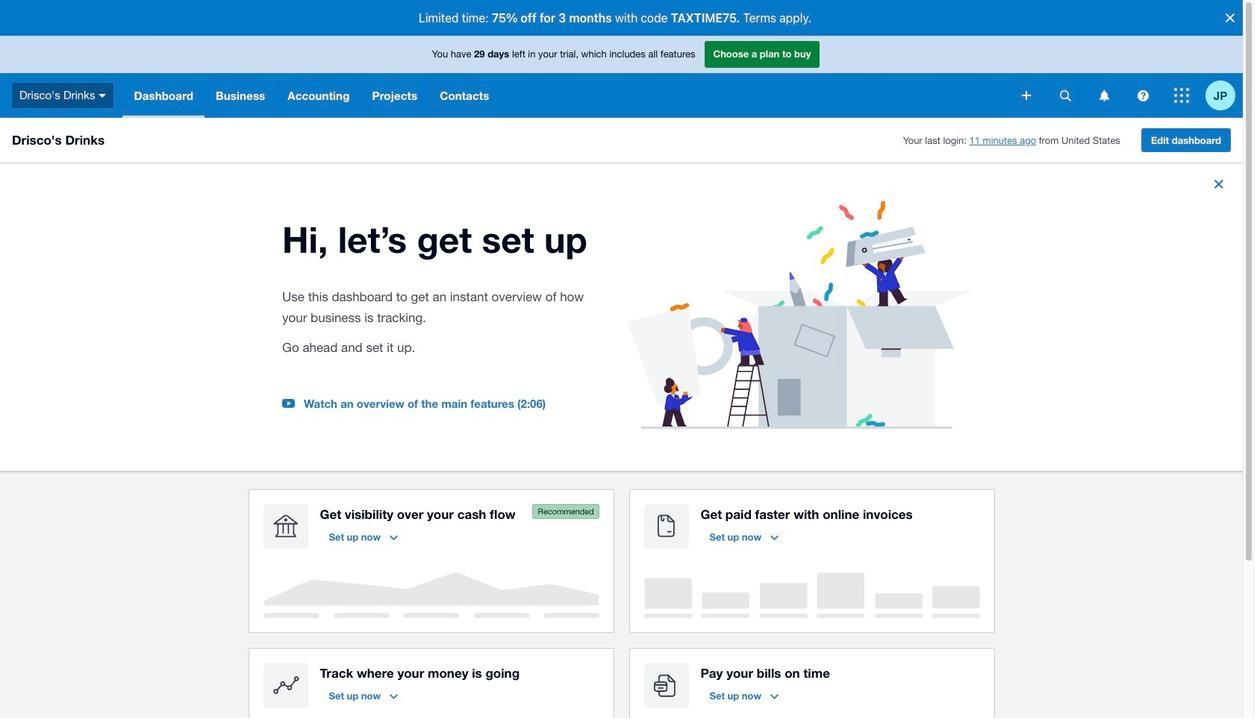 Task type: vqa. For each thing, say whether or not it's contained in the screenshot.
the rightmost svg image
yes



Task type: locate. For each thing, give the bounding box(es) containing it.
0 horizontal spatial svg image
[[1022, 91, 1031, 100]]

banking icon image
[[263, 504, 308, 549]]

invoices icon image
[[644, 504, 689, 549]]

banner
[[0, 36, 1243, 118]]

svg image
[[1060, 90, 1071, 101], [1099, 90, 1109, 101], [1137, 90, 1149, 101], [99, 94, 106, 98]]

invoices preview bar graph image
[[644, 573, 980, 619]]

1 horizontal spatial svg image
[[1174, 88, 1189, 103]]

close image
[[1207, 172, 1231, 196]]

dialog
[[0, 0, 1254, 36]]

svg image
[[1174, 88, 1189, 103], [1022, 91, 1031, 100]]



Task type: describe. For each thing, give the bounding box(es) containing it.
bills icon image
[[644, 663, 689, 708]]

track money icon image
[[263, 663, 308, 708]]

recommended icon image
[[532, 504, 599, 519]]

banking preview line graph image
[[263, 573, 599, 619]]



